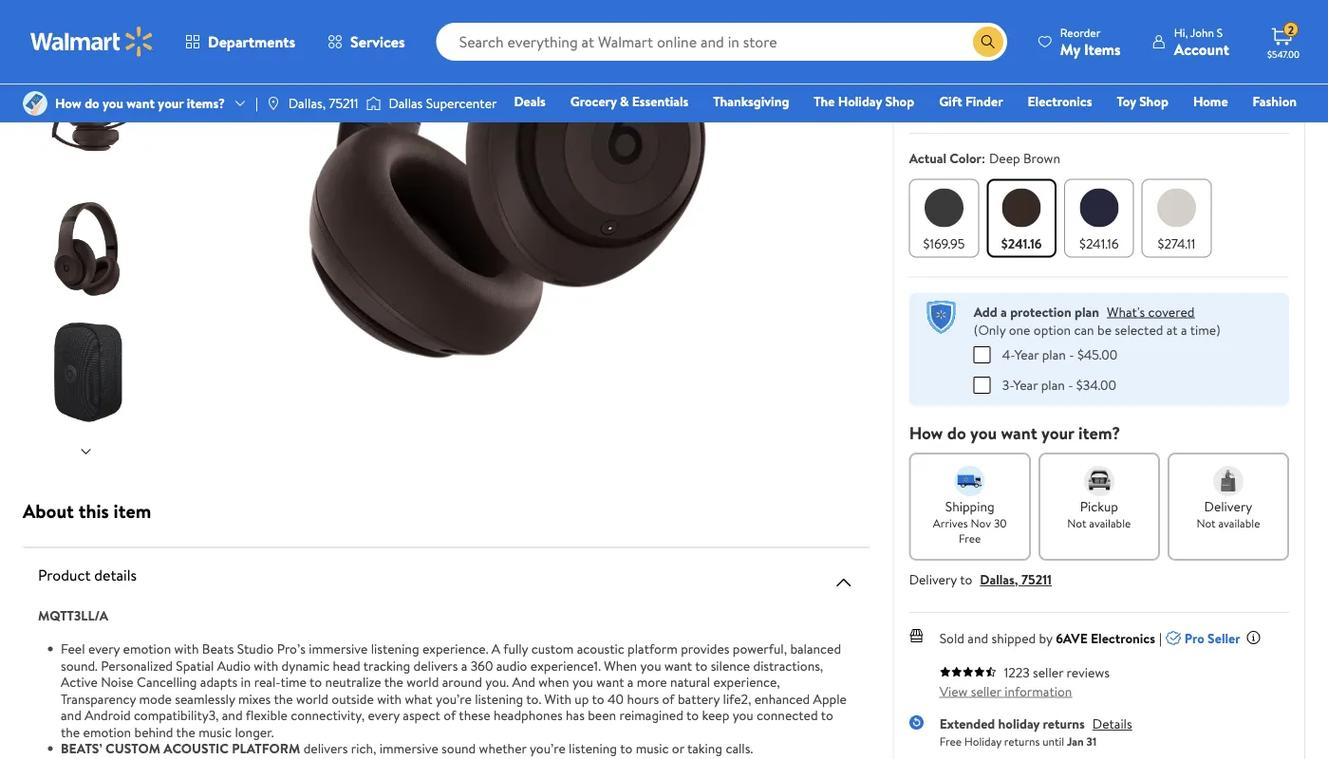 Task type: describe. For each thing, give the bounding box(es) containing it.
flexible
[[246, 707, 288, 725]]

1 vertical spatial immersive
[[380, 740, 439, 758]]

0 horizontal spatial and
[[61, 707, 81, 725]]

dallas
[[389, 94, 423, 113]]

home link
[[1185, 91, 1237, 112]]

aspect
[[403, 707, 441, 725]]

sold and shipped by 6ave electronics
[[940, 629, 1156, 647]]

registry
[[1079, 119, 1127, 137]]

a left "360"
[[461, 657, 468, 675]]

your for items?
[[158, 94, 184, 113]]

Walmart Site-Wide search field
[[437, 23, 1008, 61]]

plan for $45.00
[[1043, 345, 1066, 364]]

longer.
[[235, 723, 274, 742]]

seamlessly
[[175, 690, 235, 709]]

(only
[[974, 320, 1006, 339]]

2 $241.16 from the left
[[1080, 234, 1119, 252]]

distractions,
[[754, 657, 824, 675]]

audio
[[496, 657, 528, 675]]

1 $241.16 button from the left
[[987, 179, 1057, 258]]

electronics link
[[1020, 91, 1101, 112]]

fashion
[[1253, 92, 1297, 111]]

plan inside add a protection plan what's covered (only one option can be selected at a time)
[[1075, 302, 1100, 321]]

details button
[[1093, 715, 1133, 733]]

your for item?
[[1042, 421, 1075, 445]]

0 vertical spatial electronics
[[1028, 92, 1093, 111]]

the
[[814, 92, 835, 111]]

extended holiday returns details free holiday returns until jan 31
[[940, 715, 1133, 750]]

home
[[1194, 92, 1229, 111]]

item
[[114, 498, 151, 524]]

$23/mo
[[910, 22, 954, 41]]

tracking
[[364, 657, 411, 675]]

details
[[94, 565, 137, 586]]

more
[[637, 673, 667, 692]]

holiday inside extended holiday returns details free holiday returns until jan 31
[[965, 733, 1002, 750]]

0 vertical spatial you're
[[436, 690, 472, 709]]

 image for how do you want your items?
[[23, 91, 47, 116]]

grocery & essentials link
[[562, 91, 697, 112]]

1 vertical spatial dallas,
[[980, 571, 1019, 589]]

0 horizontal spatial immersive
[[309, 640, 368, 659]]

reorder
[[1061, 24, 1101, 40]]

affirm image
[[985, 21, 1023, 36]]

gift
[[939, 92, 963, 111]]

1 vertical spatial you're
[[530, 740, 566, 758]]

keep
[[702, 707, 730, 725]]

registry link
[[1070, 118, 1136, 138]]

4-Year plan - $45.00 checkbox
[[974, 346, 991, 364]]

0 horizontal spatial 75211
[[329, 94, 358, 113]]

cancelling
[[137, 673, 197, 692]]

delivery for not
[[1205, 497, 1253, 516]]

legal information image
[[1054, 45, 1069, 61]]

product details image
[[833, 572, 855, 595]]

the holiday shop
[[814, 92, 915, 111]]

1 horizontal spatial and
[[222, 707, 243, 725]]

available for delivery
[[1219, 515, 1261, 531]]

buy
[[975, 88, 999, 109]]

product
[[38, 565, 91, 586]]

grocery & essentials
[[571, 92, 689, 111]]

option
[[1034, 320, 1071, 339]]

toy shop
[[1117, 92, 1169, 111]]

delivery not available
[[1197, 497, 1261, 531]]

4-
[[1003, 345, 1015, 364]]

dynamic
[[282, 657, 330, 675]]

enhanced
[[755, 690, 810, 709]]

want up battery
[[665, 657, 692, 675]]

do for how do you want your items?
[[85, 94, 99, 113]]

available for pickup
[[1090, 515, 1131, 531]]

time
[[281, 673, 307, 692]]

0 horizontal spatial returns
[[1005, 733, 1040, 750]]

walmart image
[[30, 27, 154, 57]]

2 $241.16 button from the left
[[1065, 179, 1135, 258]]

when
[[604, 657, 637, 675]]

thanksgiving
[[714, 92, 790, 111]]

provides
[[681, 640, 730, 659]]

:
[[982, 149, 986, 167]]

powerful,
[[733, 640, 787, 659]]

what
[[405, 690, 433, 709]]

next image image
[[78, 445, 94, 460]]

1 vertical spatial listening
[[475, 690, 523, 709]]

add for add to cart
[[1159, 88, 1186, 109]]

silence
[[711, 657, 750, 675]]

custom
[[532, 640, 574, 659]]

pro seller
[[1185, 629, 1241, 647]]

how for how do you want your items?
[[55, 94, 81, 113]]

beats studio pro wireless headphones - deep brown image
[[214, 0, 806, 387]]

to inside button
[[1190, 88, 1204, 109]]

0 vertical spatial listening
[[371, 640, 419, 659]]

you right with
[[573, 673, 594, 692]]

transparency
[[61, 690, 136, 709]]

not for delivery
[[1197, 515, 1216, 531]]

seller for view
[[971, 682, 1002, 701]]

40
[[608, 690, 624, 709]]

actual color list
[[906, 175, 1294, 261]]

dallas, 75211 button
[[980, 571, 1052, 589]]

beats studio pro wireless headphones - deep brown - image 2 of 9 image
[[32, 0, 143, 60]]

pro seller info image
[[1247, 631, 1262, 646]]

about
[[23, 498, 74, 524]]

item?
[[1079, 421, 1121, 445]]

android
[[85, 707, 131, 725]]

information
[[1005, 682, 1073, 701]]

mixes
[[238, 690, 271, 709]]

be
[[1098, 320, 1112, 339]]

purchased
[[967, 45, 1017, 61]]

beats studio pro wireless headphones - deep brown - image 5 of 9 image
[[32, 316, 143, 427]]

 image for dallas, 75211
[[266, 96, 281, 111]]

3-Year plan - $34.00 checkbox
[[974, 377, 991, 394]]

0 vertical spatial every
[[88, 640, 120, 659]]

the left what
[[384, 673, 404, 692]]

1 vertical spatial every
[[368, 707, 400, 725]]

reorder my items
[[1061, 24, 1121, 59]]

the holiday shop link
[[806, 91, 923, 112]]

behind
[[134, 723, 173, 742]]

year for 3-
[[1014, 376, 1038, 394]]

add to cart
[[1159, 88, 1234, 109]]

has
[[566, 707, 585, 725]]

learn how button
[[1027, 22, 1086, 42]]

1 horizontal spatial returns
[[1043, 715, 1085, 733]]

search icon image
[[981, 34, 996, 49]]

buy now button
[[910, 80, 1096, 118]]

with left beats
[[174, 640, 199, 659]]

one debit link
[[1143, 118, 1225, 138]]

a right at
[[1182, 320, 1188, 339]]

apple
[[814, 690, 847, 709]]

gift finder
[[939, 92, 1003, 111]]

pro's
[[277, 640, 306, 659]]

$274.11 button
[[1142, 179, 1212, 258]]

with up price when purchased online
[[957, 22, 982, 41]]

hi,
[[1175, 24, 1188, 40]]

3-year plan - $34.00
[[1003, 376, 1117, 394]]

want down 3-
[[1001, 421, 1038, 445]]

battery
[[678, 690, 720, 709]]

or
[[672, 740, 685, 758]]

4-year plan - $45.00
[[1003, 345, 1118, 364]]

grocery
[[571, 92, 617, 111]]

fashion link
[[1245, 91, 1306, 112]]

you right keep
[[733, 707, 754, 725]]



Task type: vqa. For each thing, say whether or not it's contained in the screenshot.
99
no



Task type: locate. For each thing, give the bounding box(es) containing it.
immersive up neutralize
[[309, 640, 368, 659]]

$241.16 up what's
[[1080, 234, 1119, 252]]

music left or
[[636, 740, 669, 758]]

add for add a protection plan what's covered (only one option can be selected at a time)
[[974, 302, 998, 321]]

0 horizontal spatial you're
[[436, 690, 472, 709]]

| left pro
[[1160, 629, 1162, 647]]

delivery for to
[[910, 571, 957, 589]]

do for how do you want your item?
[[948, 421, 967, 445]]

immersive down aspect
[[380, 740, 439, 758]]

year for 4-
[[1015, 345, 1039, 364]]

1 horizontal spatial do
[[948, 421, 967, 445]]

pickup
[[1081, 497, 1119, 516]]

every
[[88, 640, 120, 659], [368, 707, 400, 725]]

listening left to.
[[475, 690, 523, 709]]

2 vertical spatial listening
[[569, 740, 617, 758]]

1 vertical spatial add
[[974, 302, 998, 321]]

you right the when
[[641, 657, 662, 675]]

delivery down the intent image for delivery
[[1205, 497, 1253, 516]]

1 vertical spatial free
[[940, 733, 962, 750]]

1 horizontal spatial available
[[1219, 515, 1261, 531]]

when down $23/mo with
[[938, 45, 964, 61]]

delivery inside delivery not available
[[1205, 497, 1253, 516]]

$241.16 button left $274.11 button
[[1065, 179, 1135, 258]]

how for how do you want your item?
[[910, 421, 943, 445]]

reviews
[[1067, 664, 1110, 682]]

next media item image
[[827, 58, 850, 81]]

1 horizontal spatial every
[[368, 707, 400, 725]]

free inside shipping arrives nov 30 free
[[959, 530, 981, 546]]

- for $45.00
[[1070, 345, 1075, 364]]

fully
[[504, 640, 528, 659]]

0 horizontal spatial $241.16 button
[[987, 179, 1057, 258]]

free down view in the bottom of the page
[[940, 733, 962, 750]]

how
[[1062, 22, 1086, 41]]

want right "up"
[[597, 673, 624, 692]]

want left items?
[[127, 94, 155, 113]]

0 horizontal spatial world
[[296, 690, 329, 709]]

0 vertical spatial do
[[85, 94, 99, 113]]

 image down walmart image
[[23, 91, 47, 116]]

0 vertical spatial 75211
[[329, 94, 358, 113]]

the left android
[[61, 723, 80, 742]]

buy now
[[975, 88, 1030, 109]]

0 vertical spatial how
[[55, 94, 81, 113]]

jan
[[1068, 733, 1084, 750]]

with left what
[[377, 690, 402, 709]]

walmart+
[[1241, 119, 1297, 137]]

available inside delivery not available
[[1219, 515, 1261, 531]]

0 horizontal spatial your
[[158, 94, 184, 113]]

adapts
[[200, 673, 238, 692]]

$241.16 button
[[987, 179, 1057, 258], [1065, 179, 1135, 258]]

add inside add a protection plan what's covered (only one option can be selected at a time)
[[974, 302, 998, 321]]

walmart+ link
[[1232, 118, 1306, 138]]

1 horizontal spatial music
[[636, 740, 669, 758]]

by
[[1040, 629, 1053, 647]]

add inside button
[[1159, 88, 1186, 109]]

0 vertical spatial |
[[255, 94, 258, 113]]

you're down the headphones
[[530, 740, 566, 758]]

1 horizontal spatial when
[[938, 45, 964, 61]]

to
[[1190, 88, 1204, 109], [960, 571, 973, 589], [695, 657, 708, 675], [310, 673, 322, 692], [592, 690, 605, 709], [687, 707, 699, 725], [821, 707, 834, 725], [620, 740, 633, 758]]

1 vertical spatial year
[[1014, 376, 1038, 394]]

listening
[[371, 640, 419, 659], [475, 690, 523, 709], [569, 740, 617, 758]]

0 horizontal spatial music
[[199, 723, 232, 742]]

you down 3-year plan - $34.00 'option'
[[971, 421, 997, 445]]

1 horizontal spatial not
[[1197, 515, 1216, 531]]

1 horizontal spatial seller
[[1033, 664, 1064, 682]]

dallas, down 30
[[980, 571, 1019, 589]]

1 vertical spatial emotion
[[83, 723, 131, 742]]

not inside delivery not available
[[1197, 515, 1216, 531]]

| right items?
[[255, 94, 258, 113]]

 image
[[23, 91, 47, 116], [266, 96, 281, 111]]

free for extended
[[940, 733, 962, 750]]

1 vertical spatial how
[[910, 421, 943, 445]]

now
[[1003, 88, 1030, 109]]

1 horizontal spatial dallas,
[[980, 571, 1019, 589]]

listening right head
[[371, 640, 419, 659]]

1 shop from the left
[[886, 92, 915, 111]]

platform
[[628, 640, 678, 659]]

a left 'one'
[[1001, 302, 1007, 321]]

dallas supercenter
[[389, 94, 497, 113]]

360
[[471, 657, 493, 675]]

1 horizontal spatial |
[[1160, 629, 1162, 647]]

when right 'and'
[[539, 673, 569, 692]]

holiday right the
[[838, 92, 882, 111]]

delivers up what
[[414, 657, 458, 675]]

music down seamlessly
[[199, 723, 232, 742]]

and right sold
[[968, 629, 989, 647]]

75211 left dallas
[[329, 94, 358, 113]]

0 horizontal spatial of
[[444, 707, 456, 725]]

4.2984 stars out of 5, based on 1223 seller reviews element
[[940, 666, 997, 678]]

every left aspect
[[368, 707, 400, 725]]

sound.
[[61, 657, 98, 675]]

beats'
[[61, 740, 102, 758]]

0 horizontal spatial how
[[55, 94, 81, 113]]

0 vertical spatial add
[[1159, 88, 1186, 109]]

free down shipping
[[959, 530, 981, 546]]

$241.16 up protection
[[1002, 234, 1042, 252]]

a left more
[[628, 673, 634, 692]]

Search search field
[[437, 23, 1008, 61]]

1 horizontal spatial world
[[407, 673, 439, 692]]

price when purchased online
[[910, 45, 1050, 61]]

1 available from the left
[[1090, 515, 1131, 531]]

1 vertical spatial delivery
[[910, 571, 957, 589]]

beats studio pro wireless headphones - deep brown - image 3 of 9 image
[[32, 71, 143, 182]]

1 vertical spatial do
[[948, 421, 967, 445]]

holiday down view seller information
[[965, 733, 1002, 750]]

rich,
[[351, 740, 376, 758]]

1 horizontal spatial $241.16
[[1080, 234, 1119, 252]]

1 horizontal spatial shop
[[1140, 92, 1169, 111]]

2 shop from the left
[[1140, 92, 1169, 111]]

0 horizontal spatial do
[[85, 94, 99, 113]]

essentials
[[632, 92, 689, 111]]

0 vertical spatial plan
[[1075, 302, 1100, 321]]

available inside pickup not available
[[1090, 515, 1131, 531]]

add to cart button
[[1103, 80, 1290, 118]]

$547.00
[[1268, 47, 1300, 60]]

seller down the 4.2984 stars out of 5, based on 1223 seller reviews element
[[971, 682, 1002, 701]]

electronics up 'reviews'
[[1091, 629, 1156, 647]]

shop right toy
[[1140, 92, 1169, 111]]

1 vertical spatial delivers
[[304, 740, 348, 758]]

0 horizontal spatial |
[[255, 94, 258, 113]]

intent image for pickup image
[[1084, 466, 1115, 496]]

plan down option
[[1043, 345, 1066, 364]]

seller right 1223
[[1033, 664, 1064, 682]]

not inside pickup not available
[[1068, 515, 1087, 531]]

emotion up cancelling
[[123, 640, 171, 659]]

6ave
[[1056, 629, 1088, 647]]

year down 4-
[[1014, 376, 1038, 394]]

of right hours
[[663, 690, 675, 709]]

1 vertical spatial 75211
[[1022, 571, 1052, 589]]

- left '$34.00'
[[1069, 376, 1074, 394]]

shop inside the holiday shop link
[[886, 92, 915, 111]]

shop
[[886, 92, 915, 111], [1140, 92, 1169, 111]]

the right the behind
[[176, 723, 195, 742]]

how
[[55, 94, 81, 113], [910, 421, 943, 445]]

do up intent image for shipping
[[948, 421, 967, 445]]

1 horizontal spatial delivery
[[1205, 497, 1253, 516]]

view seller information
[[940, 682, 1073, 701]]

1 horizontal spatial listening
[[475, 690, 523, 709]]

 image left "dallas, 75211"
[[266, 96, 281, 111]]

electronics down legal information icon
[[1028, 92, 1093, 111]]

emotion down transparency
[[83, 723, 131, 742]]

1 vertical spatial |
[[1160, 629, 1162, 647]]

what's covered button
[[1107, 302, 1195, 321]]

2 available from the left
[[1219, 515, 1261, 531]]

nov
[[971, 515, 992, 531]]

headphones
[[494, 707, 563, 725]]

1 vertical spatial electronics
[[1091, 629, 1156, 647]]

1 vertical spatial when
[[539, 673, 569, 692]]

- for $34.00
[[1069, 376, 1074, 394]]

1 horizontal spatial add
[[1159, 88, 1186, 109]]

shop left gift
[[886, 92, 915, 111]]

not for pickup
[[1068, 515, 1087, 531]]

your left items?
[[158, 94, 184, 113]]

studio
[[237, 640, 274, 659]]

every right feel
[[88, 640, 120, 659]]

hi, john s account
[[1175, 24, 1230, 59]]

0 vertical spatial holiday
[[838, 92, 882, 111]]

0 horizontal spatial shop
[[886, 92, 915, 111]]

- left $45.00
[[1070, 345, 1075, 364]]

world
[[407, 673, 439, 692], [296, 690, 329, 709]]

around
[[442, 673, 482, 692]]

0 horizontal spatial available
[[1090, 515, 1131, 531]]

you down walmart image
[[103, 94, 123, 113]]

delivery down arrives on the right of the page
[[910, 571, 957, 589]]

platform
[[232, 740, 300, 758]]

a
[[492, 640, 501, 659]]

departments
[[208, 31, 295, 52]]

plan left what's
[[1075, 302, 1100, 321]]

$274.11
[[1158, 234, 1196, 252]]

until
[[1043, 733, 1065, 750]]

online
[[1020, 45, 1050, 61]]

john
[[1191, 24, 1215, 40]]

how down walmart image
[[55, 94, 81, 113]]

1 horizontal spatial 75211
[[1022, 571, 1052, 589]]

mode
[[139, 690, 172, 709]]

wpp logo image
[[925, 300, 959, 335]]

calls.
[[726, 740, 753, 758]]

0 vertical spatial year
[[1015, 345, 1039, 364]]

2 not from the left
[[1197, 515, 1216, 531]]

plan for $34.00
[[1042, 376, 1065, 394]]

the
[[384, 673, 404, 692], [274, 690, 293, 709], [61, 723, 80, 742], [176, 723, 195, 742]]

1 horizontal spatial  image
[[266, 96, 281, 111]]

when inside feel every emotion with beats studio pro's immersive listening experience. a fully custom acoustic platform provides powerful, balanced sound. personalized spatial audio with dynamic head tracking delivers a 360 audio experience1. when you want to silence distractions, active noise cancelling adapts in real-time to neutralize the world around you. and when you want a more natural experience, transparency mode seamlessly mixes the world outside with what you're listening to. with up to 40 hours of battery life2, enhanced apple and android compatibility3, and flexible connectivity, every aspect of these headphones has been reimagined to keep you connected to the emotion behind the music longer. beats' custom acoustic platform delivers rich, immersive sound whether you're listening to music or taking calls.
[[539, 673, 569, 692]]

services button
[[312, 19, 421, 65]]

with right in
[[254, 657, 279, 675]]

year down 'one'
[[1015, 345, 1039, 364]]

do down walmart image
[[85, 94, 99, 113]]

protection
[[1011, 302, 1072, 321]]

and down active
[[61, 707, 81, 725]]

and left flexible
[[222, 707, 243, 725]]

1 vertical spatial plan
[[1043, 345, 1066, 364]]

you.
[[486, 673, 509, 692]]

0 vertical spatial your
[[158, 94, 184, 113]]

&
[[620, 92, 629, 111]]

0 vertical spatial free
[[959, 530, 981, 546]]

world up aspect
[[407, 673, 439, 692]]

0 horizontal spatial listening
[[371, 640, 419, 659]]

not down intent image for pickup
[[1068, 515, 1087, 531]]

acoustic
[[577, 640, 625, 659]]

0 horizontal spatial not
[[1068, 515, 1087, 531]]

balanced
[[791, 640, 842, 659]]

1 $241.16 from the left
[[1002, 234, 1042, 252]]

one debit
[[1152, 119, 1216, 137]]

view
[[940, 682, 968, 701]]

of left these
[[444, 707, 456, 725]]

delivers
[[414, 657, 458, 675], [304, 740, 348, 758]]

color
[[950, 149, 982, 167]]

finder
[[966, 92, 1003, 111]]

available down intent image for pickup
[[1090, 515, 1131, 531]]

your left item?
[[1042, 421, 1075, 445]]

0 horizontal spatial delivery
[[910, 571, 957, 589]]

you're right what
[[436, 690, 472, 709]]

1 not from the left
[[1068, 515, 1087, 531]]

dallas, down departments
[[289, 94, 326, 113]]

0 horizontal spatial dallas,
[[289, 94, 326, 113]]

0 vertical spatial emotion
[[123, 640, 171, 659]]

$169.95
[[924, 234, 965, 252]]

debit
[[1183, 119, 1216, 137]]

the right mixes
[[274, 690, 293, 709]]

1 horizontal spatial delivers
[[414, 657, 458, 675]]

1 horizontal spatial holiday
[[965, 733, 1002, 750]]

returns left 31
[[1043, 715, 1085, 733]]

2 horizontal spatial and
[[968, 629, 989, 647]]

can
[[1075, 320, 1095, 339]]

beats studio pro wireless headphones - deep brown - image 4 of 9 image
[[32, 194, 143, 305]]

want
[[127, 94, 155, 113], [1001, 421, 1038, 445], [665, 657, 692, 675], [597, 673, 624, 692]]

1 horizontal spatial you're
[[530, 740, 566, 758]]

seller for 1223
[[1033, 664, 1064, 682]]

free inside extended holiday returns details free holiday returns until jan 31
[[940, 733, 962, 750]]

1 horizontal spatial how
[[910, 421, 943, 445]]

free for shipping
[[959, 530, 981, 546]]

0 vertical spatial dallas,
[[289, 94, 326, 113]]

0 horizontal spatial holiday
[[838, 92, 882, 111]]

shipped
[[992, 629, 1036, 647]]

1 vertical spatial holiday
[[965, 733, 1002, 750]]

shop inside toy shop link
[[1140, 92, 1169, 111]]

sold
[[940, 629, 965, 647]]

-
[[1070, 345, 1075, 364], [1069, 376, 1074, 394]]

2
[[1289, 22, 1295, 38]]

0 vertical spatial delivers
[[414, 657, 458, 675]]

intent image for delivery image
[[1214, 466, 1244, 496]]

one
[[1009, 320, 1031, 339]]

2 horizontal spatial listening
[[569, 740, 617, 758]]

0 vertical spatial -
[[1070, 345, 1075, 364]]

2 vertical spatial plan
[[1042, 376, 1065, 394]]

0 horizontal spatial add
[[974, 302, 998, 321]]

dallas, 75211
[[289, 94, 358, 113]]

0 horizontal spatial  image
[[23, 91, 47, 116]]

75211 up the by
[[1022, 571, 1052, 589]]

intent image for shipping image
[[955, 466, 986, 496]]

returns left until
[[1005, 733, 1040, 750]]

0 horizontal spatial every
[[88, 640, 120, 659]]

0 vertical spatial when
[[938, 45, 964, 61]]

add
[[1159, 88, 1186, 109], [974, 302, 998, 321]]

extended
[[940, 715, 996, 733]]

 image
[[366, 94, 381, 113]]

reimagined
[[620, 707, 684, 725]]

gift finder link
[[931, 91, 1012, 112]]

delivers down connectivity,
[[304, 740, 348, 758]]

and
[[512, 673, 536, 692]]

listening down been
[[569, 740, 617, 758]]

1 horizontal spatial $241.16 button
[[1065, 179, 1135, 258]]

0 horizontal spatial when
[[539, 673, 569, 692]]

to.
[[526, 690, 542, 709]]

1 horizontal spatial your
[[1042, 421, 1075, 445]]

selected
[[1115, 320, 1164, 339]]

not down the intent image for delivery
[[1197, 515, 1216, 531]]

this
[[79, 498, 109, 524]]

audio
[[217, 657, 251, 675]]

$45.00
[[1078, 345, 1118, 364]]

1 vertical spatial -
[[1069, 376, 1074, 394]]

world down dynamic
[[296, 690, 329, 709]]

you
[[103, 94, 123, 113], [971, 421, 997, 445], [641, 657, 662, 675], [573, 673, 594, 692], [733, 707, 754, 725]]

0 horizontal spatial $241.16
[[1002, 234, 1042, 252]]

how up arrives on the right of the page
[[910, 421, 943, 445]]

0 vertical spatial delivery
[[1205, 497, 1253, 516]]

plan down the 4-year plan - $45.00
[[1042, 376, 1065, 394]]

0 vertical spatial immersive
[[309, 640, 368, 659]]

1 vertical spatial your
[[1042, 421, 1075, 445]]

available down the intent image for delivery
[[1219, 515, 1261, 531]]

0 horizontal spatial seller
[[971, 682, 1002, 701]]

1 horizontal spatial of
[[663, 690, 675, 709]]

connected
[[757, 707, 818, 725]]

1 horizontal spatial immersive
[[380, 740, 439, 758]]

emotion
[[123, 640, 171, 659], [83, 723, 131, 742]]

services
[[351, 31, 405, 52]]

0 horizontal spatial delivers
[[304, 740, 348, 758]]

$241.16 button down black
[[987, 179, 1057, 258]]



